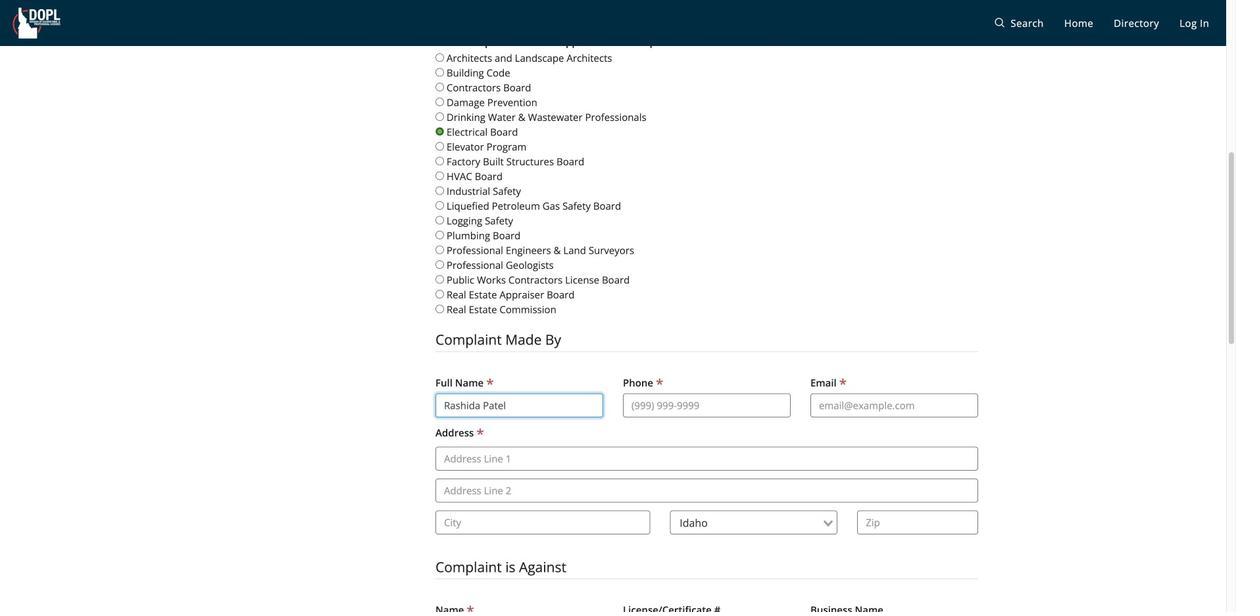 Task type: describe. For each thing, give the bounding box(es) containing it.
search image
[[995, 16, 1006, 30]]

full name element
[[436, 376, 494, 391]]

(999) 999-9999 telephone field
[[623, 394, 791, 418]]

Address Line 1 text field
[[436, 447, 979, 471]]

license/certificate # element
[[623, 603, 721, 613]]

email element
[[811, 376, 847, 391]]

Address Line 2 text field
[[436, 479, 979, 503]]

Zip text field
[[858, 511, 979, 535]]



Task type: locate. For each thing, give the bounding box(es) containing it.
None text field
[[436, 394, 604, 418]]

email@example.com email field
[[811, 394, 979, 418]]

none search field inside "search for option" field
[[672, 512, 821, 534]]

name element
[[436, 603, 475, 613]]

business name element
[[811, 603, 884, 613]]

None radio
[[436, 53, 444, 62], [436, 98, 444, 106], [436, 127, 444, 136], [436, 142, 444, 151], [436, 157, 444, 166], [436, 172, 444, 180], [436, 187, 444, 195], [436, 201, 444, 210], [436, 261, 444, 269], [436, 305, 444, 314], [436, 53, 444, 62], [436, 98, 444, 106], [436, 127, 444, 136], [436, 142, 444, 151], [436, 157, 444, 166], [436, 172, 444, 180], [436, 187, 444, 195], [436, 201, 444, 210], [436, 261, 444, 269], [436, 305, 444, 314]]

option group
[[436, 35, 979, 317]]

City text field
[[436, 511, 651, 535]]

phone element
[[623, 376, 664, 391]]

Search for option field
[[670, 511, 838, 535]]

None radio
[[436, 68, 444, 77], [436, 83, 444, 92], [436, 113, 444, 121], [436, 216, 444, 225], [436, 231, 444, 240], [436, 246, 444, 254], [436, 276, 444, 284], [436, 290, 444, 299], [436, 68, 444, 77], [436, 83, 444, 92], [436, 113, 444, 121], [436, 216, 444, 225], [436, 231, 444, 240], [436, 246, 444, 254], [436, 276, 444, 284], [436, 290, 444, 299]]

None search field
[[672, 512, 821, 534]]



Task type: vqa. For each thing, say whether or not it's contained in the screenshot.
search field within 'Search for option' Field
no



